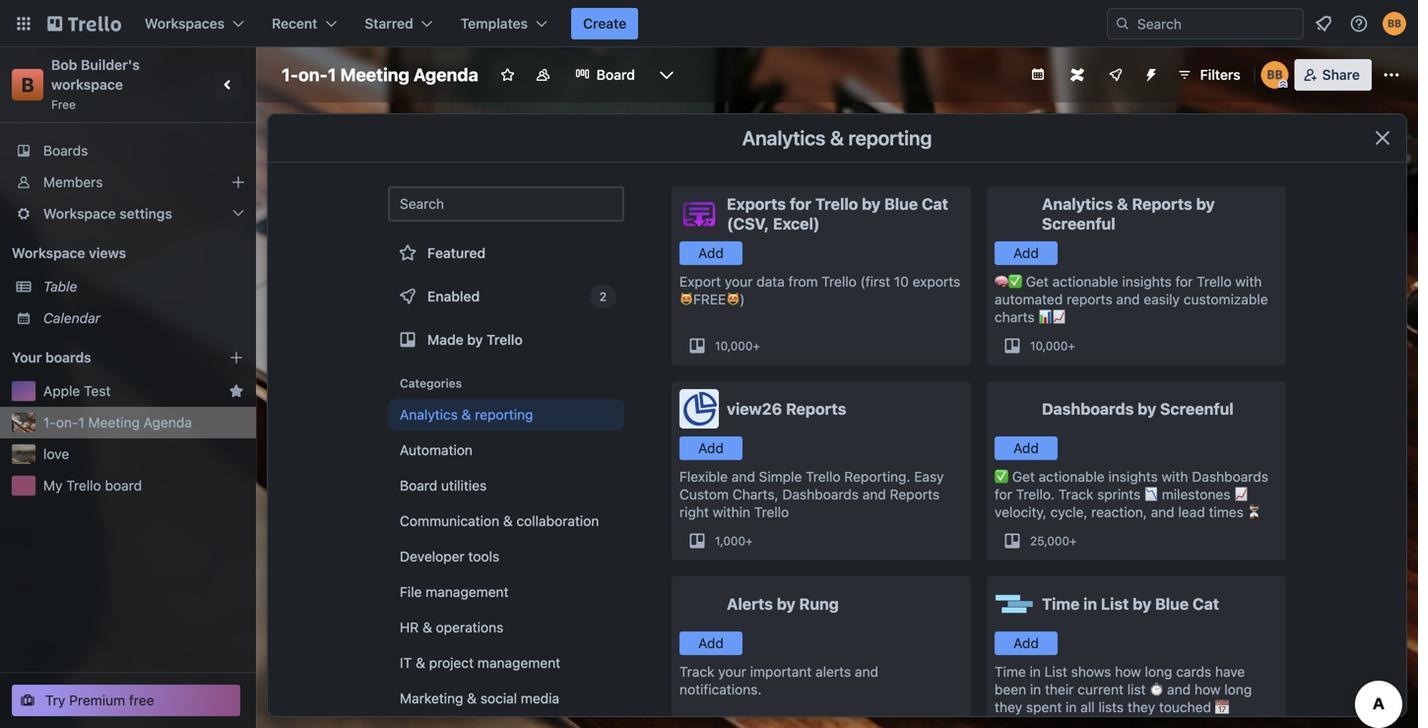 Task type: vqa. For each thing, say whether or not it's contained in the screenshot.
sm image in 'LABELS' link
no



Task type: locate. For each thing, give the bounding box(es) containing it.
10,000 down the 😻free😻)
[[715, 339, 753, 353]]

1 inside board name text box
[[328, 64, 336, 85]]

analytics & reporting up automation
[[400, 406, 533, 423]]

1 vertical spatial long
[[1225, 681, 1252, 697]]

agenda
[[414, 64, 478, 85], [144, 414, 192, 431]]

add up '🧠✅'
[[1014, 245, 1039, 261]]

dashboards up '📈'
[[1192, 468, 1269, 485]]

0 vertical spatial reports
[[1132, 195, 1193, 213]]

1 horizontal spatial dashboards
[[1042, 399, 1134, 418]]

insights up 'easily'
[[1123, 273, 1172, 290]]

blue for trello
[[885, 195, 918, 213]]

1 down apple test
[[78, 414, 84, 431]]

time down 25,000 +
[[1042, 595, 1080, 613]]

0 horizontal spatial reports
[[786, 399, 847, 418]]

how
[[1115, 663, 1142, 680], [1195, 681, 1221, 697]]

reports right view26
[[786, 399, 847, 418]]

& right hr
[[423, 619, 432, 635]]

0 vertical spatial reporting
[[849, 126, 932, 149]]

meeting down "test"
[[88, 414, 140, 431]]

reports up 'easily'
[[1132, 195, 1193, 213]]

alerts
[[727, 595, 773, 613]]

board link
[[563, 59, 647, 91]]

dashboards inside ✅ get actionable insights with dashboards for trello. track sprints 📉 milestones 📈 velocity, cycle, reaction, and lead times ⏳
[[1192, 468, 1269, 485]]

right
[[680, 504, 709, 520]]

0 horizontal spatial analytics
[[400, 406, 458, 423]]

by inside analytics & reports by screenful
[[1197, 195, 1215, 213]]

customize views image
[[657, 65, 677, 85]]

2 vertical spatial dashboards
[[783, 486, 859, 502]]

blue for list
[[1156, 595, 1189, 613]]

1 horizontal spatial 1
[[328, 64, 336, 85]]

10,000
[[715, 339, 753, 353], [1030, 339, 1068, 353]]

analytics & reporting up the exports for trello by blue cat (csv, excel)
[[742, 126, 932, 149]]

25,000
[[1030, 534, 1070, 548]]

time inside time in list shows how long cards have been in their current list ⏱️ and how long they spent in all lists they touched 📅
[[995, 663, 1026, 680]]

for up excel)
[[790, 195, 812, 213]]

long up ⏱️
[[1145, 663, 1173, 680]]

they down been
[[995, 699, 1023, 715]]

+ down the cycle,
[[1070, 534, 1077, 548]]

1-on-1 meeting agenda inside board name text box
[[282, 64, 478, 85]]

0 vertical spatial meeting
[[340, 64, 410, 85]]

with inside the 🧠✅ get actionable insights for trello with automated reports and easily customizable charts 📊📈
[[1236, 273, 1262, 290]]

reporting
[[849, 126, 932, 149], [475, 406, 533, 423]]

0 horizontal spatial bob builder (bobbuilder40) image
[[1262, 61, 1289, 89]]

0 vertical spatial cat
[[922, 195, 949, 213]]

blue up the cards
[[1156, 595, 1189, 613]]

+ down reports
[[1068, 339, 1076, 353]]

management down hr & operations link at the bottom
[[478, 655, 561, 671]]

agenda inside board name text box
[[414, 64, 478, 85]]

meeting down starred at the left top of the page
[[340, 64, 410, 85]]

project
[[429, 655, 474, 671]]

0 horizontal spatial agenda
[[144, 414, 192, 431]]

board
[[597, 66, 635, 83], [400, 477, 438, 494]]

exports
[[727, 195, 786, 213]]

0 horizontal spatial list
[[1045, 663, 1068, 680]]

screenful inside analytics & reports by screenful
[[1042, 214, 1116, 233]]

1 horizontal spatial meeting
[[340, 64, 410, 85]]

(first
[[861, 273, 891, 290]]

✅ get actionable insights with dashboards for trello. track sprints 📉 milestones 📈 velocity, cycle, reaction, and lead times ⏳
[[995, 468, 1269, 520]]

boards
[[43, 142, 88, 159]]

your up the notifications.
[[719, 663, 747, 680]]

your for alerts by rung
[[719, 663, 747, 680]]

recent button
[[260, 8, 349, 39]]

how up list
[[1115, 663, 1142, 680]]

apple
[[43, 383, 80, 399]]

1 vertical spatial with
[[1162, 468, 1189, 485]]

time up been
[[995, 663, 1026, 680]]

1-on-1 meeting agenda down starred at the left top of the page
[[282, 64, 478, 85]]

cat up the cards
[[1193, 595, 1220, 613]]

0 horizontal spatial time
[[995, 663, 1026, 680]]

trello inside export your data from trello (first 10 exports 😻free😻)
[[822, 273, 857, 290]]

times
[[1209, 504, 1244, 520]]

workspace down the members
[[43, 205, 116, 222]]

0 horizontal spatial dashboards
[[783, 486, 859, 502]]

your inside track your important alerts and notifications.
[[719, 663, 747, 680]]

0 horizontal spatial meeting
[[88, 414, 140, 431]]

how down the cards
[[1195, 681, 1221, 697]]

insights
[[1123, 273, 1172, 290], [1109, 468, 1158, 485]]

add for analytics & reports by screenful
[[1014, 245, 1039, 261]]

reports down easy
[[890, 486, 940, 502]]

meeting inside board name text box
[[340, 64, 410, 85]]

power ups image
[[1108, 67, 1124, 83]]

add button for time in list by blue cat
[[995, 631, 1058, 655]]

bob builder (bobbuilder40) image
[[1383, 12, 1407, 35], [1262, 61, 1289, 89]]

board for board utilities
[[400, 477, 438, 494]]

blue up 10
[[885, 195, 918, 213]]

reporting up the exports for trello by blue cat (csv, excel)
[[849, 126, 932, 149]]

cards
[[1177, 663, 1212, 680]]

with inside ✅ get actionable insights with dashboards for trello. track sprints 📉 milestones 📈 velocity, cycle, reaction, and lead times ⏳
[[1162, 468, 1189, 485]]

your left data
[[725, 273, 753, 290]]

workspace visible image
[[536, 67, 551, 83]]

+ down within
[[746, 534, 753, 548]]

0 horizontal spatial analytics & reporting
[[400, 406, 533, 423]]

actionable inside the 🧠✅ get actionable insights for trello with automated reports and easily customizable charts 📊📈
[[1053, 273, 1119, 290]]

1 horizontal spatial reports
[[890, 486, 940, 502]]

add board image
[[229, 350, 244, 365]]

screenful up 'milestones'
[[1161, 399, 1234, 418]]

1 vertical spatial list
[[1045, 663, 1068, 680]]

hr & operations
[[400, 619, 504, 635]]

get
[[1026, 273, 1049, 290], [1013, 468, 1035, 485]]

get up trello.
[[1013, 468, 1035, 485]]

list
[[1101, 595, 1129, 613], [1045, 663, 1068, 680]]

1 vertical spatial cat
[[1193, 595, 1220, 613]]

back to home image
[[47, 8, 121, 39]]

0 horizontal spatial long
[[1145, 663, 1173, 680]]

1 vertical spatial management
[[478, 655, 561, 671]]

add button up the notifications.
[[680, 631, 743, 655]]

1 vertical spatial reporting
[[475, 406, 533, 423]]

add button up flexible
[[680, 436, 743, 460]]

actionable up reports
[[1053, 273, 1119, 290]]

this member is an admin of this board. image
[[1279, 80, 1288, 89]]

1 vertical spatial screenful
[[1161, 399, 1234, 418]]

1 horizontal spatial board
[[597, 66, 635, 83]]

+ for analytics & reports by screenful
[[1068, 339, 1076, 353]]

😻free😻)
[[680, 291, 745, 307]]

by up (first
[[862, 195, 881, 213]]

list inside time in list shows how long cards have been in their current list ⏱️ and how long they spent in all lists they touched 📅
[[1045, 663, 1068, 680]]

1 vertical spatial 1
[[78, 414, 84, 431]]

on- inside board name text box
[[298, 64, 328, 85]]

dashboards up sprints
[[1042, 399, 1134, 418]]

cat inside the exports for trello by blue cat (csv, excel)
[[922, 195, 949, 213]]

1 vertical spatial for
[[1176, 273, 1193, 290]]

dashboards
[[1042, 399, 1134, 418], [1192, 468, 1269, 485], [783, 486, 859, 502]]

alerts by rung
[[727, 595, 839, 613]]

+ for exports for trello by blue cat (csv, excel)
[[753, 339, 761, 353]]

0 notifications image
[[1312, 12, 1336, 35]]

analytics & reporting
[[742, 126, 932, 149], [400, 406, 533, 423]]

add button for view26 reports
[[680, 436, 743, 460]]

& for hr & operations link at the bottom
[[423, 619, 432, 635]]

trello right simple
[[806, 468, 841, 485]]

trello right my
[[66, 477, 101, 494]]

reporting up automation link
[[475, 406, 533, 423]]

developer
[[400, 548, 465, 564]]

data
[[757, 273, 785, 290]]

sprints
[[1098, 486, 1141, 502]]

by up the customizable
[[1197, 195, 1215, 213]]

starred
[[365, 15, 413, 32]]

reporting inside "link"
[[475, 406, 533, 423]]

list up their
[[1045, 663, 1068, 680]]

1 vertical spatial how
[[1195, 681, 1221, 697]]

automation link
[[388, 434, 625, 466]]

and
[[1117, 291, 1140, 307], [732, 468, 755, 485], [863, 486, 886, 502], [1151, 504, 1175, 520], [855, 663, 879, 680], [1167, 681, 1191, 697]]

star or unstar board image
[[500, 67, 516, 83]]

1 vertical spatial analytics & reporting
[[400, 406, 533, 423]]

my trello board
[[43, 477, 142, 494]]

1 horizontal spatial bob builder (bobbuilder40) image
[[1383, 12, 1407, 35]]

your inside export your data from trello (first 10 exports 😻free😻)
[[725, 273, 753, 290]]

on- down the apple
[[56, 414, 78, 431]]

actionable for dashboards by screenful
[[1039, 468, 1105, 485]]

1 horizontal spatial agenda
[[414, 64, 478, 85]]

1 vertical spatial track
[[680, 663, 715, 680]]

bob builder (bobbuilder40) image right the filters
[[1262, 61, 1289, 89]]

on- down recent dropdown button
[[298, 64, 328, 85]]

trello inside made by trello link
[[487, 331, 523, 348]]

& left social
[[467, 690, 477, 706]]

customizable
[[1184, 291, 1268, 307]]

0 vertical spatial blue
[[885, 195, 918, 213]]

10,000 +
[[715, 339, 761, 353], [1030, 339, 1076, 353]]

1 horizontal spatial with
[[1236, 273, 1262, 290]]

0 horizontal spatial 1
[[78, 414, 84, 431]]

0 vertical spatial with
[[1236, 273, 1262, 290]]

get up automated
[[1026, 273, 1049, 290]]

0 horizontal spatial 10,000
[[715, 339, 753, 353]]

1-
[[282, 64, 298, 85], [43, 414, 56, 431]]

1 vertical spatial your
[[719, 663, 747, 680]]

export your data from trello (first 10 exports 😻free😻)
[[680, 273, 961, 307]]

management up operations
[[426, 584, 509, 600]]

trello.
[[1016, 486, 1055, 502]]

bob builder's workspace link
[[51, 57, 143, 93]]

& down board utilities link
[[503, 513, 513, 529]]

agenda left star or unstar board icon
[[414, 64, 478, 85]]

analytics
[[742, 126, 826, 149], [1042, 195, 1114, 213], [400, 406, 458, 423]]

have
[[1216, 663, 1246, 680]]

2 vertical spatial for
[[995, 486, 1013, 502]]

add for dashboards by screenful
[[1014, 440, 1039, 456]]

bob builder (bobbuilder40) image right open information menu icon
[[1383, 12, 1407, 35]]

list for by
[[1101, 595, 1129, 613]]

1- down recent
[[282, 64, 298, 85]]

1 vertical spatial meeting
[[88, 414, 140, 431]]

with up the customizable
[[1236, 273, 1262, 290]]

0 horizontal spatial blue
[[885, 195, 918, 213]]

add button up been
[[995, 631, 1058, 655]]

0 horizontal spatial they
[[995, 699, 1023, 715]]

add for exports for trello by blue cat (csv, excel)
[[699, 245, 724, 261]]

(csv,
[[727, 214, 770, 233]]

1 10,000 from the left
[[715, 339, 753, 353]]

charts,
[[733, 486, 779, 502]]

0 vertical spatial time
[[1042, 595, 1080, 613]]

lead
[[1179, 504, 1206, 520]]

trello inside the exports for trello by blue cat (csv, excel)
[[816, 195, 858, 213]]

insights inside the 🧠✅ get actionable insights for trello with automated reports and easily customizable charts 📊📈
[[1123, 273, 1172, 290]]

1 10,000 + from the left
[[715, 339, 761, 353]]

screenful up reports
[[1042, 214, 1116, 233]]

workspace settings
[[43, 205, 172, 222]]

1 horizontal spatial time
[[1042, 595, 1080, 613]]

for inside ✅ get actionable insights with dashboards for trello. track sprints 📉 milestones 📈 velocity, cycle, reaction, and lead times ⏳
[[995, 486, 1013, 502]]

10,000 for exports for trello by blue cat (csv, excel)
[[715, 339, 753, 353]]

0 horizontal spatial screenful
[[1042, 214, 1116, 233]]

2 horizontal spatial reports
[[1132, 195, 1193, 213]]

10,000 + down 📊📈
[[1030, 339, 1076, 353]]

time
[[1042, 595, 1080, 613], [995, 663, 1026, 680]]

workspace inside dropdown button
[[43, 205, 116, 222]]

& for marketing & social media link
[[467, 690, 477, 706]]

trello inside my trello board link
[[66, 477, 101, 494]]

board down automation
[[400, 477, 438, 494]]

your boards with 4 items element
[[12, 346, 199, 369]]

analytics up reports
[[1042, 195, 1114, 213]]

for up 'easily'
[[1176, 273, 1193, 290]]

1 horizontal spatial reporting
[[849, 126, 932, 149]]

add for time in list by blue cat
[[1014, 635, 1039, 651]]

0 vertical spatial your
[[725, 273, 753, 290]]

add up trello.
[[1014, 440, 1039, 456]]

by up list
[[1133, 595, 1152, 613]]

and inside time in list shows how long cards have been in their current list ⏱️ and how long they spent in all lists they touched 📅
[[1167, 681, 1191, 697]]

0 horizontal spatial 10,000 +
[[715, 339, 761, 353]]

2 10,000 + from the left
[[1030, 339, 1076, 353]]

0 horizontal spatial track
[[680, 663, 715, 680]]

reports inside analytics & reports by screenful
[[1132, 195, 1193, 213]]

1 vertical spatial analytics
[[1042, 195, 1114, 213]]

with up 'milestones'
[[1162, 468, 1189, 485]]

1 vertical spatial on-
[[56, 414, 78, 431]]

add button up export
[[680, 241, 743, 265]]

workspace for workspace settings
[[43, 205, 116, 222]]

1 vertical spatial get
[[1013, 468, 1035, 485]]

and down "📉"
[[1151, 504, 1175, 520]]

1 horizontal spatial 1-
[[282, 64, 298, 85]]

track
[[1059, 486, 1094, 502], [680, 663, 715, 680]]

board left "customize views" image
[[597, 66, 635, 83]]

0 vertical spatial 1-on-1 meeting agenda
[[282, 64, 478, 85]]

trello inside the 🧠✅ get actionable insights for trello with automated reports and easily customizable charts 📊📈
[[1197, 273, 1232, 290]]

long
[[1145, 663, 1173, 680], [1225, 681, 1252, 697]]

get inside ✅ get actionable insights with dashboards for trello. track sprints 📉 milestones 📈 velocity, cycle, reaction, and lead times ⏳
[[1013, 468, 1035, 485]]

+ up view26
[[753, 339, 761, 353]]

marketing
[[400, 690, 463, 706]]

dashboards by screenful
[[1042, 399, 1234, 418]]

0 horizontal spatial board
[[400, 477, 438, 494]]

0 vertical spatial list
[[1101, 595, 1129, 613]]

add button for exports for trello by blue cat (csv, excel)
[[680, 241, 743, 265]]

0 vertical spatial track
[[1059, 486, 1094, 502]]

track up the notifications.
[[680, 663, 715, 680]]

& right it
[[416, 655, 426, 671]]

long down have
[[1225, 681, 1252, 697]]

10,000 down 📊📈
[[1030, 339, 1068, 353]]

they
[[995, 699, 1023, 715], [1128, 699, 1156, 715]]

1- up love
[[43, 414, 56, 431]]

1 vertical spatial time
[[995, 663, 1026, 680]]

& up the 🧠✅ get actionable insights for trello with automated reports and easily customizable charts 📊📈
[[1117, 195, 1129, 213]]

1 vertical spatial board
[[400, 477, 438, 494]]

add for view26 reports
[[699, 440, 724, 456]]

0 vertical spatial workspace
[[43, 205, 116, 222]]

0 vertical spatial 1-
[[282, 64, 298, 85]]

workspace settings button
[[0, 198, 256, 230]]

& inside "link"
[[462, 406, 471, 423]]

add up the notifications.
[[699, 635, 724, 651]]

get for analytics & reports by screenful
[[1026, 273, 1049, 290]]

0 vertical spatial for
[[790, 195, 812, 213]]

search image
[[1115, 16, 1131, 32]]

try premium free
[[45, 692, 154, 708]]

1 horizontal spatial for
[[995, 486, 1013, 502]]

cat up exports
[[922, 195, 949, 213]]

1 vertical spatial dashboards
[[1192, 468, 1269, 485]]

1 horizontal spatial analytics
[[742, 126, 826, 149]]

0 vertical spatial management
[[426, 584, 509, 600]]

0 vertical spatial long
[[1145, 663, 1173, 680]]

trello up excel)
[[816, 195, 858, 213]]

1 vertical spatial 1-on-1 meeting agenda
[[43, 414, 192, 431]]

add up been
[[1014, 635, 1039, 651]]

and up "touched" at right bottom
[[1167, 681, 1191, 697]]

easy
[[914, 468, 944, 485]]

1 horizontal spatial 1-on-1 meeting agenda
[[282, 64, 478, 85]]

for
[[790, 195, 812, 213], [1176, 273, 1193, 290], [995, 486, 1013, 502]]

1 horizontal spatial 10,000
[[1030, 339, 1068, 353]]

1-on-1 meeting agenda down "apple test" link
[[43, 414, 192, 431]]

1 horizontal spatial track
[[1059, 486, 1094, 502]]

1 horizontal spatial screenful
[[1161, 399, 1234, 418]]

simple
[[759, 468, 802, 485]]

0 vertical spatial agenda
[[414, 64, 478, 85]]

file management link
[[388, 576, 625, 608]]

track up the cycle,
[[1059, 486, 1094, 502]]

& up automation
[[462, 406, 471, 423]]

management
[[426, 584, 509, 600], [478, 655, 561, 671]]

2 10,000 from the left
[[1030, 339, 1068, 353]]

agenda up 'love' link
[[144, 414, 192, 431]]

actionable up the cycle,
[[1039, 468, 1105, 485]]

rung
[[799, 595, 839, 613]]

& for analytics & reporting "link"
[[462, 406, 471, 423]]

1 horizontal spatial blue
[[1156, 595, 1189, 613]]

Search field
[[1131, 9, 1303, 38]]

1 horizontal spatial cat
[[1193, 595, 1220, 613]]

1 horizontal spatial on-
[[298, 64, 328, 85]]

0 vertical spatial insights
[[1123, 273, 1172, 290]]

1 horizontal spatial 10,000 +
[[1030, 339, 1076, 353]]

within
[[713, 504, 751, 520]]

they down list
[[1128, 699, 1156, 715]]

dashboards down simple
[[783, 486, 859, 502]]

it & project management
[[400, 655, 561, 671]]

list up shows
[[1101, 595, 1129, 613]]

actionable inside ✅ get actionable insights with dashboards for trello. track sprints 📉 milestones 📈 velocity, cycle, reaction, and lead times ⏳
[[1039, 468, 1105, 485]]

0 vertical spatial actionable
[[1053, 273, 1119, 290]]

free
[[129, 692, 154, 708]]

and right alerts
[[855, 663, 879, 680]]

time for time in list shows how long cards have been in their current list ⏱️ and how long they spent in all lists they touched 📅
[[995, 663, 1026, 680]]

your
[[725, 273, 753, 290], [719, 663, 747, 680]]

0 horizontal spatial 1-on-1 meeting agenda
[[43, 414, 192, 431]]

2 horizontal spatial analytics
[[1042, 195, 1114, 213]]

1 horizontal spatial analytics & reporting
[[742, 126, 932, 149]]

0 vertical spatial 1
[[328, 64, 336, 85]]

0 vertical spatial board
[[597, 66, 635, 83]]

1 vertical spatial bob builder (bobbuilder40) image
[[1262, 61, 1289, 89]]

get inside the 🧠✅ get actionable insights for trello with automated reports and easily customizable charts 📊📈
[[1026, 273, 1049, 290]]

add up export
[[699, 245, 724, 261]]

10,000 + down the 😻free😻)
[[715, 339, 761, 353]]

calendar link
[[43, 308, 244, 328]]

1 vertical spatial workspace
[[12, 245, 85, 261]]

add up flexible
[[699, 440, 724, 456]]

2 horizontal spatial for
[[1176, 273, 1193, 290]]

1-on-1 meeting agenda link
[[43, 413, 244, 432]]

insights inside ✅ get actionable insights with dashboards for trello. track sprints 📉 milestones 📈 velocity, cycle, reaction, and lead times ⏳
[[1109, 468, 1158, 485]]

made by trello
[[428, 331, 523, 348]]

get for dashboards by screenful
[[1013, 468, 1035, 485]]

notifications.
[[680, 681, 762, 697]]

1 vertical spatial agenda
[[144, 414, 192, 431]]

and inside the 🧠✅ get actionable insights for trello with automated reports and easily customizable charts 📊📈
[[1117, 291, 1140, 307]]

1 horizontal spatial they
[[1128, 699, 1156, 715]]

list for shows
[[1045, 663, 1068, 680]]

and up charts,
[[732, 468, 755, 485]]

1 horizontal spatial list
[[1101, 595, 1129, 613]]

trello down charts,
[[754, 504, 789, 520]]

blue inside the exports for trello by blue cat (csv, excel)
[[885, 195, 918, 213]]

cat for time in list by blue cat
[[1193, 595, 1220, 613]]

0 vertical spatial how
[[1115, 663, 1142, 680]]

0 horizontal spatial 1-
[[43, 414, 56, 431]]

builder's
[[81, 57, 140, 73]]

analytics inside "link"
[[400, 406, 458, 423]]

insights up sprints
[[1109, 468, 1158, 485]]

workspace
[[43, 205, 116, 222], [12, 245, 85, 261]]

workspace up table at the left of page
[[12, 245, 85, 261]]



Task type: describe. For each thing, give the bounding box(es) containing it.
apple test
[[43, 383, 111, 399]]

calendar power-up image
[[1030, 66, 1046, 82]]

0 vertical spatial dashboards
[[1042, 399, 1134, 418]]

10,000 + for exports for trello by blue cat (csv, excel)
[[715, 339, 761, 353]]

and inside ✅ get actionable insights with dashboards for trello. track sprints 📉 milestones 📈 velocity, cycle, reaction, and lead times ⏳
[[1151, 504, 1175, 520]]

exports for trello by blue cat (csv, excel)
[[727, 195, 949, 233]]

analytics inside analytics & reports by screenful
[[1042, 195, 1114, 213]]

add button for dashboards by screenful
[[995, 436, 1058, 460]]

love
[[43, 446, 69, 462]]

made
[[428, 331, 464, 348]]

Board name text field
[[272, 59, 488, 91]]

milestones
[[1162, 486, 1231, 502]]

categories
[[400, 376, 462, 390]]

lists
[[1099, 699, 1124, 715]]

and inside track your important alerts and notifications.
[[855, 663, 879, 680]]

board utilities link
[[388, 470, 625, 501]]

recent
[[272, 15, 318, 32]]

show menu image
[[1382, 65, 1402, 85]]

by inside the exports for trello by blue cat (csv, excel)
[[862, 195, 881, 213]]

automation image
[[1136, 59, 1163, 87]]

by up "📉"
[[1138, 399, 1157, 418]]

marketing & social media link
[[388, 683, 625, 714]]

& for communication & collaboration link
[[503, 513, 513, 529]]

flexible
[[680, 468, 728, 485]]

workspace for workspace views
[[12, 245, 85, 261]]

analytics & reports by screenful
[[1042, 195, 1215, 233]]

+ for view26 reports
[[746, 534, 753, 548]]

charts
[[995, 309, 1035, 325]]

📅
[[1215, 699, 1229, 715]]

open information menu image
[[1350, 14, 1369, 33]]

switch to… image
[[14, 14, 33, 33]]

reports inside flexible and simple trello reporting. easy custom charts, dashboards and reports right within trello
[[890, 486, 940, 502]]

add for alerts by rung
[[699, 635, 724, 651]]

templates
[[461, 15, 528, 32]]

boards link
[[0, 135, 256, 166]]

test
[[84, 383, 111, 399]]

10
[[894, 273, 909, 290]]

time in list shows how long cards have been in their current list ⏱️ and how long they spent in all lists they touched 📅
[[995, 663, 1252, 715]]

board utilities
[[400, 477, 487, 494]]

reaction,
[[1092, 504, 1148, 520]]

workspaces
[[145, 15, 225, 32]]

1- inside board name text box
[[282, 64, 298, 85]]

by left 'rung'
[[777, 595, 796, 613]]

board
[[105, 477, 142, 494]]

for inside the exports for trello by blue cat (csv, excel)
[[790, 195, 812, 213]]

members
[[43, 174, 103, 190]]

workspace navigation collapse icon image
[[215, 71, 242, 99]]

made by trello link
[[388, 320, 625, 360]]

track your important alerts and notifications.
[[680, 663, 879, 697]]

2
[[600, 290, 607, 303]]

⏱️
[[1150, 681, 1164, 697]]

& for it & project management link
[[416, 655, 426, 671]]

actionable for analytics & reports by screenful
[[1053, 273, 1119, 290]]

by right made
[[467, 331, 483, 348]]

10,000 for analytics & reports by screenful
[[1030, 339, 1068, 353]]

boards
[[45, 349, 91, 365]]

insights for by
[[1109, 468, 1158, 485]]

dashboards inside flexible and simple trello reporting. easy custom charts, dashboards and reports right within trello
[[783, 486, 859, 502]]

alerts
[[816, 663, 851, 680]]

share
[[1323, 66, 1360, 83]]

shows
[[1071, 663, 1112, 680]]

board for board
[[597, 66, 635, 83]]

templates button
[[449, 8, 560, 39]]

time for time in list by blue cat
[[1042, 595, 1080, 613]]

excel)
[[773, 214, 820, 233]]

Search text field
[[388, 186, 625, 222]]

spent
[[1026, 699, 1062, 715]]

25,000 +
[[1030, 534, 1077, 548]]

settings
[[120, 205, 172, 222]]

0 horizontal spatial on-
[[56, 414, 78, 431]]

starred icon image
[[229, 383, 244, 399]]

primary element
[[0, 0, 1419, 47]]

enabled
[[428, 288, 480, 304]]

🧠✅
[[995, 273, 1023, 290]]

bob builder's workspace free
[[51, 57, 143, 111]]

cat for exports for trello by blue cat (csv, excel)
[[922, 195, 949, 213]]

& up the exports for trello by blue cat (csv, excel)
[[830, 126, 844, 149]]

insights for &
[[1123, 273, 1172, 290]]

velocity,
[[995, 504, 1047, 520]]

add button for alerts by rung
[[680, 631, 743, 655]]

hr & operations link
[[388, 612, 625, 643]]

your for exports for trello by blue cat (csv, excel)
[[725, 273, 753, 290]]

custom
[[680, 486, 729, 502]]

2 they from the left
[[1128, 699, 1156, 715]]

create button
[[571, 8, 639, 39]]

0 horizontal spatial how
[[1115, 663, 1142, 680]]

& inside analytics & reports by screenful
[[1117, 195, 1129, 213]]

developer tools
[[400, 548, 500, 564]]

share button
[[1295, 59, 1372, 91]]

social
[[481, 690, 517, 706]]

exports
[[913, 273, 961, 290]]

featured
[[428, 245, 486, 261]]

track inside ✅ get actionable insights with dashboards for trello. track sprints 📉 milestones 📈 velocity, cycle, reaction, and lead times ⏳
[[1059, 486, 1094, 502]]

confluence icon image
[[1071, 68, 1084, 82]]

0 vertical spatial analytics & reporting
[[742, 126, 932, 149]]

1 horizontal spatial long
[[1225, 681, 1252, 697]]

1,000 +
[[715, 534, 753, 548]]

analytics & reporting inside analytics & reporting "link"
[[400, 406, 533, 423]]

export
[[680, 273, 721, 290]]

collaboration
[[517, 513, 599, 529]]

1 horizontal spatial how
[[1195, 681, 1221, 697]]

10,000 + for analytics & reports by screenful
[[1030, 339, 1076, 353]]

communication
[[400, 513, 500, 529]]

1 vertical spatial reports
[[786, 399, 847, 418]]

view26
[[727, 399, 782, 418]]

add button for analytics & reports by screenful
[[995, 241, 1058, 265]]

your
[[12, 349, 42, 365]]

file
[[400, 584, 422, 600]]

📊📈
[[1039, 309, 1066, 325]]

workspace
[[51, 76, 123, 93]]

from
[[789, 273, 818, 290]]

📈
[[1235, 486, 1248, 502]]

1 vertical spatial 1-
[[43, 414, 56, 431]]

view26 reports
[[727, 399, 847, 418]]

tools
[[468, 548, 500, 564]]

1 they from the left
[[995, 699, 1023, 715]]

workspaces button
[[133, 8, 256, 39]]

try
[[45, 692, 65, 708]]

developer tools link
[[388, 541, 625, 572]]

+ for dashboards by screenful
[[1070, 534, 1077, 548]]

automation
[[400, 442, 473, 458]]

and down reporting.
[[863, 486, 886, 502]]

track inside track your important alerts and notifications.
[[680, 663, 715, 680]]

create
[[583, 15, 627, 32]]

hr
[[400, 619, 419, 635]]

1,000
[[715, 534, 746, 548]]

file management
[[400, 584, 509, 600]]

📉
[[1145, 486, 1159, 502]]

for inside the 🧠✅ get actionable insights for trello with automated reports and easily customizable charts 📊📈
[[1176, 273, 1193, 290]]

automated
[[995, 291, 1063, 307]]

cycle,
[[1051, 504, 1088, 520]]

time in list by blue cat
[[1042, 595, 1220, 613]]

premium
[[69, 692, 125, 708]]

operations
[[436, 619, 504, 635]]

b link
[[12, 69, 43, 100]]

media
[[521, 690, 560, 706]]

their
[[1045, 681, 1074, 697]]



